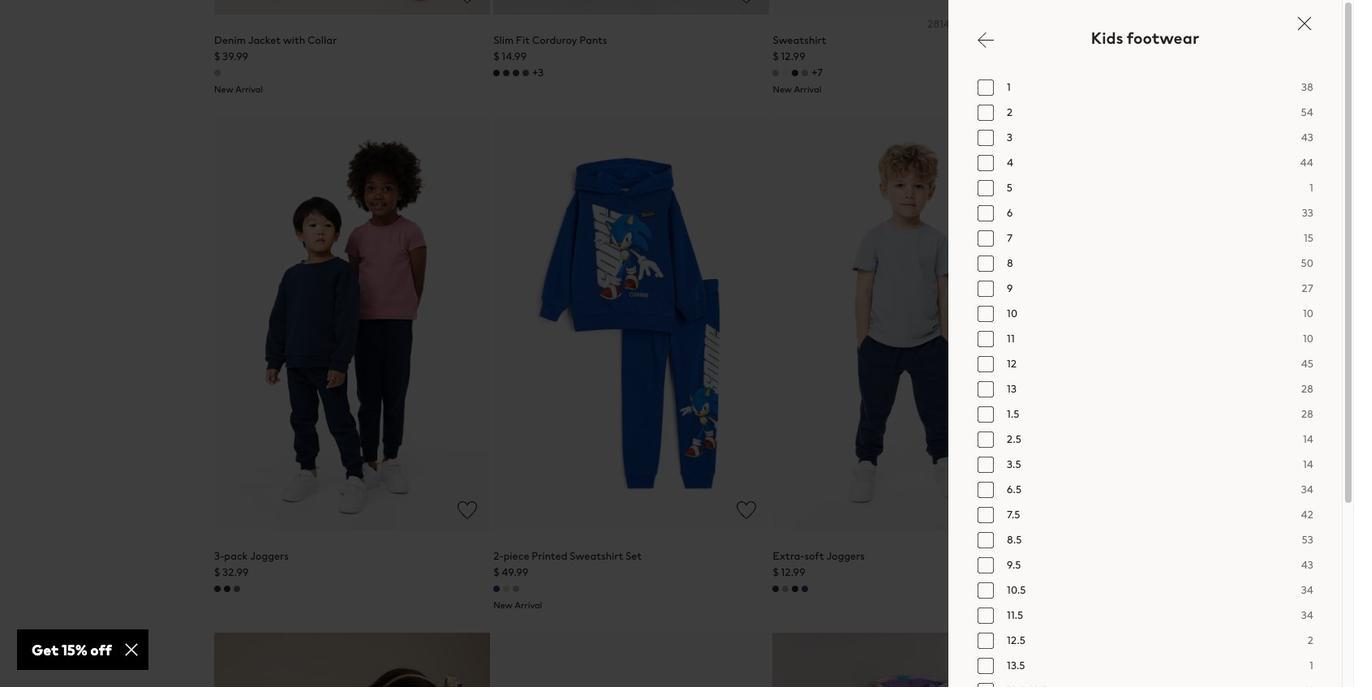 Task type: locate. For each thing, give the bounding box(es) containing it.
leggings
[[1086, 32, 1130, 48]]

$ inside slim fit corduroy pants $ 14.99
[[494, 49, 500, 64]]

11.5
[[1007, 607, 1024, 623]]

0 vertical spatial sweatshirt
[[773, 32, 827, 48]]

new down sweatshirt $ 12.99
[[773, 83, 792, 96]]

0 horizontal spatial new
[[214, 83, 233, 96]]

1 vertical spatial 28
[[1302, 406, 1314, 422]]

2.5
[[1007, 431, 1022, 447]]

new down 49.99
[[494, 599, 513, 612]]

$ inside denim jacket with collar $ 39.99
[[214, 49, 220, 64]]

43 down the "54"
[[1301, 129, 1314, 145]]

12.99 down extra-
[[781, 565, 806, 580]]

sweatshirt inside 2-piece printed sweatshirt set $ 49.99
[[570, 549, 623, 564]]

$ inside sweatshirt $ 12.99
[[773, 49, 779, 64]]

footwear
[[1127, 26, 1200, 49]]

3-pack joggers $ 32.99
[[214, 549, 289, 580]]

1 34 from the top
[[1301, 482, 1314, 497]]

1 horizontal spatial 2
[[1308, 633, 1314, 648]]

1 joggers from the left
[[250, 549, 289, 564]]

sweatshirt
[[773, 32, 827, 48], [570, 549, 623, 564]]

43
[[1301, 129, 1314, 145], [1301, 557, 1314, 572]]

new down 39.99
[[214, 83, 233, 96]]

10
[[1007, 306, 1018, 321], [1303, 306, 1314, 321], [1303, 331, 1314, 346]]

14 down 45
[[1303, 431, 1314, 447]]

items
[[953, 16, 979, 32]]

sweatshirt up +7
[[773, 32, 827, 48]]

2 vertical spatial 34
[[1301, 607, 1314, 623]]

corduroy
[[532, 32, 577, 48]]

1 vertical spatial 14
[[1303, 456, 1314, 472]]

arrival down 49.99
[[515, 599, 542, 612]]

arrival down 39.99
[[235, 83, 263, 96]]

49.99
[[502, 565, 529, 580]]

2
[[1007, 104, 1013, 120], [1308, 633, 1314, 648]]

10 up 45
[[1303, 331, 1314, 346]]

0 horizontal spatial 2
[[1007, 104, 1013, 120]]

denim jacket with collarmodel image
[[214, 0, 490, 15]]

1 vertical spatial new arrival
[[494, 599, 542, 612]]

2 34 from the top
[[1301, 582, 1314, 598]]

0 vertical spatial 34
[[1301, 482, 1314, 497]]

1 12.99 from the top
[[781, 49, 806, 64]]

$ left 39.99
[[214, 49, 220, 64]]

12.99 down "sweatshirt" "link"
[[781, 49, 806, 64]]

new
[[214, 83, 233, 96], [773, 83, 792, 96], [494, 599, 513, 612]]

2814 items
[[928, 16, 979, 32]]

2 vertical spatial 1
[[1310, 658, 1314, 673]]

joggers right soft
[[826, 549, 865, 564]]

1 horizontal spatial new
[[494, 599, 513, 612]]

$ down "sweatshirt" "link"
[[773, 49, 779, 64]]

$ inside 3-pack joggers $ 32.99
[[214, 565, 220, 580]]

sweatshirtmodel image
[[773, 0, 1049, 15]]

new arrival for $ 49.99
[[494, 599, 542, 612]]

2 horizontal spatial arrival
[[794, 83, 822, 96]]

$ down 3-
[[214, 565, 220, 580]]

1 14 from the top
[[1303, 431, 1314, 447]]

2-piece printed sweatshirt setmodel image
[[494, 117, 770, 531]]

new arrival
[[214, 83, 263, 96], [494, 599, 542, 612]]

15
[[1304, 230, 1314, 245]]

$ down slim on the top of page
[[494, 49, 500, 64]]

extra-
[[773, 549, 805, 564]]

joggers for extra-soft joggers $ 12.99
[[826, 549, 865, 564]]

+7 new arrival
[[773, 65, 823, 96]]

new for set
[[494, 599, 513, 612]]

14
[[1303, 431, 1314, 447], [1303, 456, 1314, 472]]

8.5
[[1007, 532, 1022, 547]]

2 14 from the top
[[1303, 456, 1314, 472]]

new arrival down 49.99
[[494, 599, 542, 612]]

0 horizontal spatial sweatshirt
[[570, 549, 623, 564]]

33
[[1302, 205, 1314, 220]]

1 vertical spatial 2
[[1308, 633, 1314, 648]]

0 vertical spatial new arrival
[[214, 83, 263, 96]]

0 vertical spatial 14
[[1303, 431, 1314, 447]]

0 vertical spatial 43
[[1301, 129, 1314, 145]]

1.5
[[1007, 406, 1020, 422]]

joggers right pack
[[250, 549, 289, 564]]

0 horizontal spatial arrival
[[235, 83, 263, 96]]

sweatshirt $ 12.99
[[773, 32, 827, 64]]

0 vertical spatial 12.99
[[781, 49, 806, 64]]

new arrival down 39.99
[[214, 83, 263, 96]]

soft
[[805, 549, 824, 564]]

kids
[[1091, 26, 1124, 49]]

3 34 from the top
[[1301, 607, 1314, 623]]

2 12.99 from the top
[[781, 565, 806, 580]]

1 vertical spatial 43
[[1301, 557, 1314, 572]]

arrival down +7
[[794, 83, 822, 96]]

34
[[1301, 482, 1314, 497], [1301, 582, 1314, 598], [1301, 607, 1314, 623]]

1 horizontal spatial joggers
[[826, 549, 865, 564]]

1 horizontal spatial arrival
[[515, 599, 542, 612]]

joggers inside extra-soft joggers $ 12.99
[[826, 549, 865, 564]]

3-pack joggers link
[[214, 549, 289, 564]]

0 vertical spatial 28
[[1302, 381, 1314, 396]]

34 for 11.5
[[1301, 607, 1314, 623]]

1 horizontal spatial sweatshirt
[[773, 32, 827, 48]]

10.5
[[1007, 582, 1026, 598]]

$ inside 2-piece printed sweatshirt set $ 49.99
[[494, 565, 500, 580]]

1
[[1007, 79, 1011, 95], [1310, 180, 1314, 195], [1310, 658, 1314, 673]]

pack
[[224, 549, 248, 564]]

13
[[1007, 381, 1017, 396]]

14 for 3.5
[[1303, 456, 1314, 472]]

+3
[[533, 65, 544, 80]]

14 up 42 at bottom
[[1303, 456, 1314, 472]]

1 vertical spatial 1
[[1310, 180, 1314, 195]]

0 vertical spatial 1
[[1007, 79, 1011, 95]]

joggers inside 3-pack joggers $ 32.99
[[250, 549, 289, 564]]

$
[[214, 49, 220, 64], [494, 49, 500, 64], [773, 49, 779, 64], [214, 565, 220, 580], [494, 565, 500, 580], [773, 565, 779, 580]]

2 43 from the top
[[1301, 557, 1314, 572]]

sweatshirt left set
[[570, 549, 623, 564]]

slim fit corduroy pants $ 14.99
[[494, 32, 607, 64]]

12.99
[[781, 49, 806, 64], [781, 565, 806, 580]]

1 vertical spatial 34
[[1301, 582, 1314, 598]]

$ down extra-
[[773, 565, 779, 580]]

39.99
[[222, 49, 249, 64]]

14.99
[[502, 49, 527, 64]]

12.99 inside sweatshirt $ 12.99
[[781, 49, 806, 64]]

joggers
[[250, 549, 289, 564], [826, 549, 865, 564]]

0 horizontal spatial joggers
[[250, 549, 289, 564]]

arrival inside +7 new arrival
[[794, 83, 822, 96]]

3-
[[214, 549, 224, 564]]

flared leggingsmodel image
[[1052, 0, 1328, 15]]

2 horizontal spatial new
[[773, 83, 792, 96]]

arrival for set
[[515, 599, 542, 612]]

close black image
[[1295, 14, 1315, 33]]

flared leggings
[[1052, 32, 1130, 48]]

velvet jacketmodel image
[[494, 633, 770, 687]]

1 vertical spatial sweatshirt
[[570, 549, 623, 564]]

1 vertical spatial 12.99
[[781, 565, 806, 580]]

1 43 from the top
[[1301, 129, 1314, 145]]

denim jacket with collar $ 39.99
[[214, 32, 337, 64]]

1 horizontal spatial new arrival
[[494, 599, 542, 612]]

new for $
[[214, 83, 233, 96]]

0 horizontal spatial new arrival
[[214, 83, 263, 96]]

6
[[1007, 205, 1013, 220]]

28
[[1302, 381, 1314, 396], [1302, 406, 1314, 422]]

2-piece printed sweatshirt set link
[[494, 549, 642, 564]]

+7
[[812, 65, 823, 80]]

2 28 from the top
[[1302, 406, 1314, 422]]

1 28 from the top
[[1302, 381, 1314, 396]]

piece
[[504, 549, 530, 564]]

$ down 2-
[[494, 565, 500, 580]]

42
[[1301, 507, 1314, 522]]

2 joggers from the left
[[826, 549, 865, 564]]

slim fit corduroy pantsmodel image
[[494, 0, 770, 15]]

43 down the 53
[[1301, 557, 1314, 572]]

10 down 27
[[1303, 306, 1314, 321]]

collar
[[307, 32, 337, 48]]

arrival
[[235, 83, 263, 96], [794, 83, 822, 96], [515, 599, 542, 612]]

6.5
[[1007, 482, 1022, 497]]

12.99 inside extra-soft joggers $ 12.99
[[781, 565, 806, 580]]



Task type: describe. For each thing, give the bounding box(es) containing it.
1 for 5
[[1310, 180, 1314, 195]]

sweatshirt link
[[773, 32, 827, 48]]

38
[[1302, 79, 1314, 95]]

pants
[[580, 32, 607, 48]]

8
[[1007, 255, 1013, 271]]

0 vertical spatial 2
[[1007, 104, 1013, 120]]

set
[[626, 549, 642, 564]]

denim jacket with collar link
[[214, 32, 337, 48]]

extra-soft joggers link
[[773, 549, 865, 564]]

14 for 2.5
[[1303, 431, 1314, 447]]

fit
[[516, 32, 530, 48]]

with
[[283, 32, 305, 48]]

slim
[[494, 32, 514, 48]]

50
[[1301, 255, 1314, 271]]

flared
[[1052, 32, 1084, 48]]

denim
[[214, 32, 246, 48]]

joggers for 3-pack joggers $ 32.99
[[250, 549, 289, 564]]

10 for 11
[[1303, 331, 1314, 346]]

10 for 10
[[1303, 306, 1314, 321]]

patterned pile jumpsuitmodel image
[[773, 633, 1049, 687]]

arrival for $
[[235, 83, 263, 96]]

44
[[1300, 155, 1314, 170]]

sequined bomber jacketmodel image
[[1052, 117, 1328, 531]]

1 for 13.5
[[1310, 658, 1314, 673]]

slim fit corduroy pants link
[[494, 32, 607, 48]]

13.5
[[1007, 658, 1025, 673]]

2-piece sweatsuitmodel image
[[1052, 633, 1328, 687]]

34 for 10.5
[[1301, 582, 1314, 598]]

3-pack joggersmodel image
[[214, 117, 490, 531]]

2-piece printed sweatshirt set $ 49.99
[[494, 549, 642, 580]]

2-
[[494, 549, 504, 564]]

12
[[1007, 356, 1017, 371]]

new arrival for $ 39.99
[[214, 83, 263, 96]]

2814
[[928, 16, 950, 32]]

32.99
[[222, 565, 249, 580]]

3.5
[[1007, 456, 1021, 472]]

kids footwear
[[1091, 26, 1200, 49]]

54
[[1301, 104, 1314, 120]]

9.5
[[1007, 557, 1021, 572]]

7.5
[[1007, 507, 1020, 522]]

53
[[1302, 532, 1314, 547]]

9
[[1007, 280, 1013, 296]]

flared leggings link
[[1052, 32, 1130, 48]]

jacket
[[248, 32, 281, 48]]

10 up 11
[[1007, 306, 1018, 321]]

7
[[1007, 230, 1013, 245]]

45
[[1301, 356, 1314, 371]]

extra-soft joggersmodel image
[[773, 117, 1049, 531]]

extra-soft joggers $ 12.99
[[773, 549, 865, 580]]

3
[[1007, 129, 1013, 145]]

printed
[[532, 549, 568, 564]]

4
[[1007, 155, 1014, 170]]

27
[[1302, 280, 1314, 296]]

28 for 1.5
[[1302, 406, 1314, 422]]

28 for 13
[[1302, 381, 1314, 396]]

5
[[1007, 180, 1013, 195]]

new inside +7 new arrival
[[773, 83, 792, 96]]

sequined tulle dressmodel image
[[214, 633, 490, 687]]

$ inside extra-soft joggers $ 12.99
[[773, 565, 779, 580]]

11
[[1007, 331, 1015, 346]]

12.5
[[1007, 633, 1026, 648]]

34 for 6.5
[[1301, 482, 1314, 497]]

43 for 9.5
[[1301, 557, 1314, 572]]

43 for 3
[[1301, 129, 1314, 145]]



Task type: vqa. For each thing, say whether or not it's contained in the screenshot.


